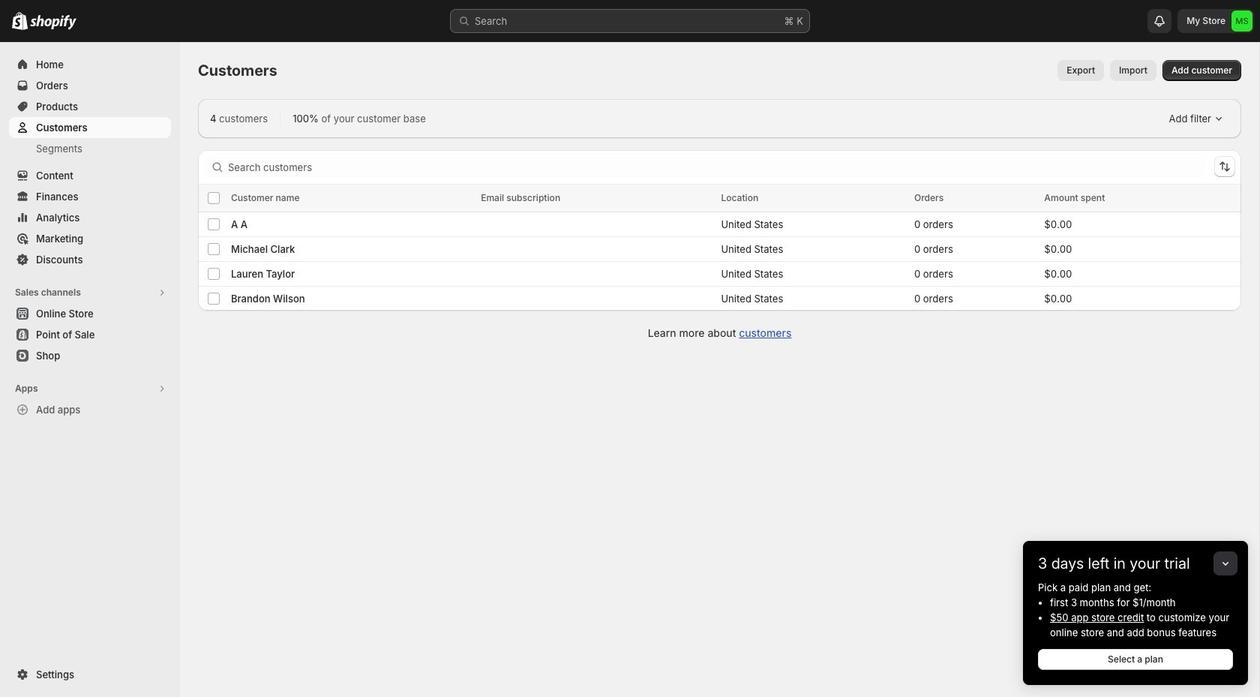 Task type: describe. For each thing, give the bounding box(es) containing it.
1 horizontal spatial shopify image
[[30, 15, 77, 30]]

my store image
[[1232, 11, 1253, 32]]

0 horizontal spatial shopify image
[[12, 12, 28, 30]]



Task type: locate. For each thing, give the bounding box(es) containing it.
Search customers text field
[[228, 156, 1206, 177]]

shopify image
[[12, 12, 28, 30], [30, 15, 77, 30]]



Task type: vqa. For each thing, say whether or not it's contained in the screenshot.
"Search customers" Text Box
yes



